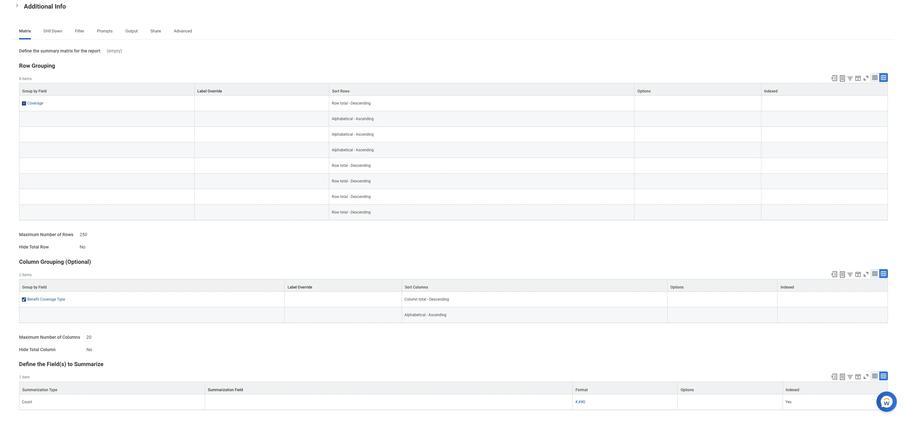 Task type: vqa. For each thing, say whether or not it's contained in the screenshot.
Indexed popup button
yes



Task type: locate. For each thing, give the bounding box(es) containing it.
alphabetical
[[332, 117, 353, 121], [332, 132, 353, 137], [332, 148, 353, 152], [405, 313, 426, 318]]

label override button for column grouping (optional)
[[285, 280, 402, 292]]

maximum
[[19, 232, 39, 238], [19, 335, 39, 340]]

label override button
[[195, 83, 329, 95], [285, 280, 402, 292]]

export to worksheets image for column grouping (optional)
[[839, 271, 847, 279]]

2 horizontal spatial column
[[405, 298, 418, 302]]

select to filter grid data image left fullscreen image
[[847, 75, 854, 82]]

define inside group
[[19, 361, 36, 368]]

1 vertical spatial define
[[19, 361, 36, 368]]

field inside row grouping group
[[38, 89, 47, 93]]

type inside popup button
[[49, 388, 57, 393]]

grouping down hide total row
[[40, 259, 64, 265]]

group by field image left coverage link
[[22, 101, 26, 106]]

table image right fullscreen image
[[872, 74, 879, 81]]

group by field image for column grouping (optional)
[[22, 298, 26, 303]]

row
[[19, 62, 30, 69], [332, 101, 339, 106], [332, 164, 339, 168], [332, 179, 339, 184], [332, 195, 339, 199], [332, 210, 339, 215], [40, 245, 49, 250]]

items
[[22, 77, 32, 81], [22, 273, 32, 277]]

5 row from the top
[[19, 382, 889, 395]]

group by field up coverage link
[[22, 89, 47, 93]]

table image
[[872, 74, 879, 81], [872, 271, 879, 277]]

1 items from the top
[[22, 77, 32, 81]]

1 vertical spatial export to excel image
[[831, 374, 838, 381]]

type right benefit
[[57, 298, 65, 302]]

export to worksheets image right export to excel image
[[839, 75, 847, 82]]

row total - descending element inside row
[[332, 100, 371, 106]]

2 vertical spatial indexed button
[[784, 382, 888, 395]]

sort
[[332, 89, 340, 93], [405, 285, 412, 290]]

no for row grouping
[[80, 245, 85, 250]]

of inside row grouping group
[[57, 232, 61, 238]]

define the summary matrix for the report
[[19, 48, 100, 53]]

options for column grouping (optional)
[[671, 285, 684, 290]]

column down maximum number of columns in the bottom of the page
[[40, 347, 56, 353]]

1 hide from the top
[[19, 245, 28, 250]]

1 vertical spatial label override
[[288, 285, 312, 290]]

fullscreen image right click to view/edit grid preferences image
[[863, 374, 870, 381]]

1 of from the top
[[57, 232, 61, 238]]

indexed inside row grouping group
[[765, 89, 778, 93]]

field inside popup button
[[235, 388, 243, 393]]

2 vertical spatial toolbar
[[829, 372, 889, 382]]

0 vertical spatial coverage
[[27, 101, 43, 106]]

alphabetical - ascending inside column grouping (optional) group
[[405, 313, 447, 318]]

2 group from the top
[[22, 285, 33, 290]]

number up hide total row
[[40, 232, 56, 238]]

field inside column grouping (optional) group
[[38, 285, 47, 290]]

format button
[[573, 382, 678, 395]]

1 vertical spatial click to view/edit grid preferences image
[[855, 271, 862, 278]]

fullscreen image for sort columns
[[863, 271, 870, 278]]

0 horizontal spatial label override
[[198, 89, 222, 93]]

sort rows button
[[330, 83, 635, 95]]

group by field image left benefit
[[22, 298, 26, 303]]

2 maximum from the top
[[19, 335, 39, 340]]

4 row from the top
[[19, 292, 889, 308]]

1 horizontal spatial label
[[288, 285, 297, 290]]

define
[[19, 48, 32, 53], [19, 361, 36, 368]]

report
[[88, 48, 100, 53]]

number for column
[[40, 335, 56, 340]]

field
[[38, 89, 47, 93], [38, 285, 47, 290], [235, 388, 243, 393]]

3 toolbar from the top
[[829, 372, 889, 382]]

maximum for column
[[19, 335, 39, 340]]

group by field image inside row grouping group
[[22, 101, 26, 106]]

total inside column grouping (optional) group
[[29, 347, 39, 353]]

3 row from the top
[[19, 279, 889, 292]]

0 vertical spatial indexed button
[[762, 83, 888, 95]]

total
[[340, 101, 348, 106], [340, 164, 348, 168], [340, 179, 348, 184], [340, 195, 348, 199], [340, 210, 348, 215], [419, 298, 427, 302]]

benefit coverage type link
[[27, 296, 65, 302]]

0 vertical spatial override
[[208, 89, 222, 93]]

coverage inside row grouping group
[[27, 101, 43, 106]]

items right 8
[[22, 77, 32, 81]]

1 vertical spatial hide
[[19, 347, 28, 353]]

0 horizontal spatial rows
[[62, 232, 73, 238]]

export to excel image left export to worksheets icon
[[831, 374, 838, 381]]

coverage
[[27, 101, 43, 106], [40, 298, 56, 302]]

1 number from the top
[[40, 232, 56, 238]]

export to excel image for format
[[831, 374, 838, 381]]

hide inside column grouping (optional) group
[[19, 347, 28, 353]]

chevron down image
[[15, 2, 19, 9]]

0 vertical spatial of
[[57, 232, 61, 238]]

export to worksheets image left select to filter grid data image
[[839, 271, 847, 279]]

column inside row
[[405, 298, 418, 302]]

matrix
[[60, 48, 73, 53]]

additional info
[[24, 2, 66, 10]]

0 vertical spatial maximum
[[19, 232, 39, 238]]

select to filter grid data image for format
[[847, 374, 854, 381]]

fullscreen image
[[863, 271, 870, 278], [863, 374, 870, 381]]

expand table image
[[881, 74, 887, 81], [881, 373, 887, 380]]

advanced
[[174, 29, 192, 33]]

2 row from the top
[[19, 96, 889, 111]]

columns inside popup button
[[413, 285, 428, 290]]

table image for column grouping (optional)
[[872, 271, 879, 277]]

the for field(s)
[[37, 361, 45, 368]]

1 row total - descending from the top
[[332, 101, 371, 106]]

count element
[[22, 399, 32, 405]]

toolbar
[[829, 73, 889, 83], [829, 269, 889, 279], [829, 372, 889, 382]]

0 vertical spatial field
[[38, 89, 47, 93]]

0 horizontal spatial column
[[19, 259, 39, 265]]

1 horizontal spatial label override
[[288, 285, 312, 290]]

group by field inside row grouping group
[[22, 89, 47, 93]]

row total - descending row
[[19, 158, 889, 174], [19, 174, 889, 189], [19, 189, 889, 205], [19, 205, 889, 221]]

number inside row grouping group
[[40, 232, 56, 238]]

options button
[[635, 83, 762, 95], [668, 280, 778, 292], [678, 382, 783, 395]]

select to filter grid data image right export to worksheets icon
[[847, 374, 854, 381]]

column total - descending
[[405, 298, 449, 302]]

column grouping (optional) button
[[19, 259, 91, 265]]

1 group by field button from the top
[[19, 83, 194, 95]]

label override
[[198, 89, 222, 93], [288, 285, 312, 290]]

the down hide total column
[[37, 361, 45, 368]]

1 row total - descending element from the top
[[332, 100, 371, 106]]

1
[[19, 376, 21, 380]]

1 vertical spatial group by field button
[[19, 280, 285, 292]]

0 vertical spatial by
[[34, 89, 38, 93]]

of inside column grouping (optional) group
[[57, 335, 61, 340]]

alphabetical - ascending element inside column grouping (optional) group
[[405, 312, 447, 318]]

1 vertical spatial options
[[671, 285, 684, 290]]

1 group by field from the top
[[22, 89, 47, 93]]

options
[[638, 89, 651, 93], [671, 285, 684, 290], [681, 388, 695, 393]]

1 vertical spatial group by field
[[22, 285, 47, 290]]

group for row
[[22, 89, 33, 93]]

0 vertical spatial options
[[638, 89, 651, 93]]

override
[[208, 89, 222, 93], [298, 285, 312, 290]]

row grouping group
[[19, 62, 889, 251]]

group by field inside column grouping (optional) group
[[22, 285, 47, 290]]

group inside group
[[22, 285, 33, 290]]

sort for column grouping (optional)
[[405, 285, 412, 290]]

group by field button for column grouping (optional)
[[19, 280, 285, 292]]

group by field image
[[22, 101, 26, 106], [22, 298, 26, 303]]

export to excel image
[[831, 271, 838, 278], [831, 374, 838, 381]]

rows
[[341, 89, 350, 93], [62, 232, 73, 238]]

click to view/edit grid preferences image inside row grouping group
[[855, 75, 862, 82]]

maximum inside column grouping (optional) group
[[19, 335, 39, 340]]

alphabetical - ascending element
[[332, 115, 374, 121], [332, 131, 374, 137], [332, 147, 374, 152], [405, 312, 447, 318]]

1 vertical spatial items
[[22, 273, 32, 277]]

columns
[[413, 285, 428, 290], [62, 335, 80, 340]]

maximum up hide total row
[[19, 232, 39, 238]]

1 vertical spatial of
[[57, 335, 61, 340]]

fullscreen image
[[863, 75, 870, 82]]

format
[[576, 388, 588, 393]]

by inside row grouping group
[[34, 89, 38, 93]]

2 vertical spatial options
[[681, 388, 695, 393]]

row total - descending inside row
[[332, 101, 371, 106]]

0 horizontal spatial label
[[198, 89, 207, 93]]

output
[[125, 29, 138, 33]]

2 table image from the top
[[872, 271, 879, 277]]

2 by from the top
[[34, 285, 38, 290]]

0 vertical spatial group by field
[[22, 89, 47, 93]]

toolbar inside column grouping (optional) group
[[829, 269, 889, 279]]

1 fullscreen image from the top
[[863, 271, 870, 278]]

number inside column grouping (optional) group
[[40, 335, 56, 340]]

0 vertical spatial table image
[[872, 74, 879, 81]]

indexed button
[[762, 83, 888, 95], [778, 280, 888, 292], [784, 382, 888, 395]]

5 row total - descending from the top
[[332, 210, 371, 215]]

2 group by field button from the top
[[19, 280, 285, 292]]

2 vertical spatial field
[[235, 388, 243, 393]]

maximum inside row grouping group
[[19, 232, 39, 238]]

1 vertical spatial group
[[22, 285, 33, 290]]

2 hide from the top
[[19, 347, 28, 353]]

fullscreen image right select to filter grid data image
[[863, 271, 870, 278]]

2 of from the top
[[57, 335, 61, 340]]

0 vertical spatial export to worksheets image
[[839, 75, 847, 82]]

1 horizontal spatial no
[[87, 347, 92, 353]]

2 export to excel image from the top
[[831, 374, 838, 381]]

the left summary
[[33, 48, 39, 53]]

0 vertical spatial label override button
[[195, 83, 329, 95]]

define the field(s) to summarize
[[19, 361, 104, 368]]

click to view/edit grid preferences image right select to filter grid data image
[[855, 271, 862, 278]]

total down maximum number of columns in the bottom of the page
[[29, 347, 39, 353]]

1 group by field image from the top
[[22, 101, 26, 106]]

0 vertical spatial options button
[[635, 83, 762, 95]]

no down 250
[[80, 245, 85, 250]]

2
[[19, 273, 21, 277]]

0 vertical spatial select to filter grid data image
[[847, 75, 854, 82]]

hide up 1 item
[[19, 347, 28, 353]]

1 click to view/edit grid preferences image from the top
[[855, 75, 862, 82]]

1 vertical spatial table image
[[872, 271, 879, 277]]

field for column
[[38, 285, 47, 290]]

override inside row grouping group
[[208, 89, 222, 93]]

type inside column grouping (optional) group
[[57, 298, 65, 302]]

coverage right benefit
[[40, 298, 56, 302]]

0 vertical spatial hide
[[19, 245, 28, 250]]

row inside row
[[332, 101, 339, 106]]

row total - descending element
[[332, 100, 371, 106], [332, 162, 371, 168], [332, 178, 371, 184], [332, 194, 371, 199], [332, 209, 371, 215]]

grouping inside group
[[40, 259, 64, 265]]

click to view/edit grid preferences image for column grouping (optional)
[[855, 271, 862, 278]]

column grouping (optional)
[[19, 259, 91, 265]]

2 vertical spatial column
[[40, 347, 56, 353]]

group by field
[[22, 89, 47, 93], [22, 285, 47, 290]]

1 maximum from the top
[[19, 232, 39, 238]]

alphabetical - ascending
[[332, 117, 374, 121], [332, 132, 374, 137], [332, 148, 374, 152], [405, 313, 447, 318]]

maximum number of rows element
[[80, 229, 87, 238]]

items for column
[[22, 273, 32, 277]]

click to view/edit grid preferences image
[[855, 75, 862, 82], [855, 271, 862, 278]]

group by field button inside column grouping (optional) group
[[19, 280, 285, 292]]

indexed
[[765, 89, 778, 93], [781, 285, 795, 290], [786, 388, 800, 393]]

1 vertical spatial export to worksheets image
[[839, 271, 847, 279]]

label inside column grouping (optional) group
[[288, 285, 297, 290]]

2 export to worksheets image from the top
[[839, 271, 847, 279]]

1 vertical spatial columns
[[62, 335, 80, 340]]

coverage down 8 items
[[27, 101, 43, 106]]

row
[[19, 83, 889, 96], [19, 96, 889, 111], [19, 279, 889, 292], [19, 292, 889, 308], [19, 382, 889, 395], [19, 395, 889, 410]]

table image left expand table icon
[[872, 271, 879, 277]]

1 vertical spatial label override button
[[285, 280, 402, 292]]

1 vertical spatial group by field image
[[22, 298, 26, 303]]

of left 250
[[57, 232, 61, 238]]

select to filter grid data image for sort rows
[[847, 75, 854, 82]]

of up define the field(s) to summarize button
[[57, 335, 61, 340]]

0 vertical spatial total
[[29, 245, 39, 250]]

no
[[80, 245, 85, 250], [87, 347, 92, 353]]

1 vertical spatial toolbar
[[829, 269, 889, 279]]

row grouping
[[19, 62, 55, 69]]

select to filter grid data image
[[847, 75, 854, 82], [847, 374, 854, 381]]

expand table image right table icon
[[881, 373, 887, 380]]

group by field image inside column grouping (optional) group
[[22, 298, 26, 303]]

expand table image
[[881, 271, 887, 277]]

export to excel image for sort columns
[[831, 271, 838, 278]]

0 horizontal spatial summarization
[[22, 388, 48, 393]]

1 vertical spatial by
[[34, 285, 38, 290]]

options button for column grouping (optional)
[[668, 280, 778, 292]]

1 define from the top
[[19, 48, 32, 53]]

indexed button inside row grouping group
[[762, 83, 888, 95]]

total down maximum number of rows on the bottom of page
[[29, 245, 39, 250]]

maximum up hide total column
[[19, 335, 39, 340]]

filter
[[75, 29, 84, 33]]

0 vertical spatial rows
[[341, 89, 350, 93]]

2 total from the top
[[29, 347, 39, 353]]

2 select to filter grid data image from the top
[[847, 374, 854, 381]]

1 export to worksheets image from the top
[[839, 75, 847, 82]]

define up row grouping
[[19, 48, 32, 53]]

tab list
[[13, 24, 895, 39]]

ascending
[[356, 117, 374, 121], [356, 132, 374, 137], [356, 148, 374, 152], [429, 313, 447, 318]]

indexed button down select to filter grid data image
[[778, 280, 888, 292]]

0 vertical spatial label
[[198, 89, 207, 93]]

ascending inside column grouping (optional) group
[[429, 313, 447, 318]]

0 vertical spatial type
[[57, 298, 65, 302]]

summarization for summarization type
[[22, 388, 48, 393]]

columns up column total - descending element
[[413, 285, 428, 290]]

options inside row grouping group
[[638, 89, 651, 93]]

0 vertical spatial sort
[[332, 89, 340, 93]]

group down 8 items
[[22, 89, 33, 93]]

0 vertical spatial group by field button
[[19, 83, 194, 95]]

column up the 2 items
[[19, 259, 39, 265]]

0 vertical spatial label override
[[198, 89, 222, 93]]

0 vertical spatial toolbar
[[829, 73, 889, 83]]

indexed button down export to worksheets icon
[[784, 382, 888, 395]]

2 items
[[19, 273, 32, 277]]

the inside group
[[37, 361, 45, 368]]

2 toolbar from the top
[[829, 269, 889, 279]]

0 horizontal spatial override
[[208, 89, 222, 93]]

#,##0 link
[[576, 399, 586, 405]]

no inside column grouping (optional) group
[[87, 347, 92, 353]]

prompts
[[97, 29, 113, 33]]

options inside define the field(s) to summarize group
[[681, 388, 695, 393]]

0 vertical spatial fullscreen image
[[863, 271, 870, 278]]

2 row total - descending element from the top
[[332, 162, 371, 168]]

alphabetical for first alphabetical - ascending row from the bottom of the page
[[405, 313, 426, 318]]

label
[[198, 89, 207, 93], [288, 285, 297, 290]]

by up benefit
[[34, 285, 38, 290]]

2 group by field from the top
[[22, 285, 47, 290]]

1 vertical spatial options button
[[668, 280, 778, 292]]

1 vertical spatial total
[[29, 347, 39, 353]]

1 toolbar from the top
[[829, 73, 889, 83]]

grouping inside group
[[32, 62, 55, 69]]

label inside row grouping group
[[198, 89, 207, 93]]

0 vertical spatial expand table image
[[881, 74, 887, 81]]

expand table image for format
[[881, 373, 887, 380]]

number for row
[[40, 232, 56, 238]]

maximum number of columns element
[[87, 331, 92, 341]]

label override button for row grouping
[[195, 83, 329, 95]]

1 vertical spatial maximum
[[19, 335, 39, 340]]

export to worksheets image
[[839, 374, 847, 381]]

2 expand table image from the top
[[881, 373, 887, 380]]

2 fullscreen image from the top
[[863, 374, 870, 381]]

share
[[151, 29, 161, 33]]

total inside row grouping group
[[29, 245, 39, 250]]

number up hide total column
[[40, 335, 56, 340]]

group by field up benefit
[[22, 285, 47, 290]]

1 vertical spatial coverage
[[40, 298, 56, 302]]

0 horizontal spatial sort
[[332, 89, 340, 93]]

the
[[33, 48, 39, 53], [81, 48, 87, 53], [37, 361, 45, 368]]

0 vertical spatial click to view/edit grid preferences image
[[855, 75, 862, 82]]

alphabetical - ascending row
[[19, 111, 889, 127], [19, 127, 889, 143], [19, 143, 889, 158], [19, 308, 889, 323]]

1 vertical spatial sort
[[405, 285, 412, 290]]

row total - descending
[[332, 101, 371, 106], [332, 164, 371, 168], [332, 179, 371, 184], [332, 195, 371, 199], [332, 210, 371, 215]]

4 row total - descending row from the top
[[19, 205, 889, 221]]

define for define the summary matrix for the report
[[19, 48, 32, 53]]

group by field button
[[19, 83, 194, 95], [19, 280, 285, 292]]

rows inside 'popup button'
[[341, 89, 350, 93]]

options button inside row grouping group
[[635, 83, 762, 95]]

1 horizontal spatial rows
[[341, 89, 350, 93]]

column down sort columns
[[405, 298, 418, 302]]

1 vertical spatial override
[[298, 285, 312, 290]]

group by field for column
[[22, 285, 47, 290]]

define up item
[[19, 361, 36, 368]]

alphabetical for second alphabetical - ascending row from the bottom of the page
[[332, 148, 353, 152]]

total inside column grouping (optional) group
[[419, 298, 427, 302]]

total
[[29, 245, 39, 250], [29, 347, 39, 353]]

group down the 2 items
[[22, 285, 33, 290]]

descending
[[351, 101, 371, 106], [351, 164, 371, 168], [351, 179, 371, 184], [351, 195, 371, 199], [351, 210, 371, 215], [430, 298, 449, 302]]

total for row
[[29, 245, 39, 250]]

1 vertical spatial indexed button
[[778, 280, 888, 292]]

group by field button inside row grouping group
[[19, 83, 194, 95]]

define the field(s) to summarize group
[[19, 361, 889, 411]]

hide total row element
[[80, 241, 85, 250]]

by
[[34, 89, 38, 93], [34, 285, 38, 290]]

summarization
[[22, 388, 48, 393], [208, 388, 234, 393]]

summarization field button
[[205, 382, 573, 395]]

expand table image right fullscreen image
[[881, 74, 887, 81]]

0 vertical spatial indexed
[[765, 89, 778, 93]]

-
[[349, 101, 350, 106], [354, 117, 355, 121], [354, 132, 355, 137], [354, 148, 355, 152], [349, 164, 350, 168], [349, 179, 350, 184], [349, 195, 350, 199], [349, 210, 350, 215], [428, 298, 429, 302], [427, 313, 428, 318]]

sort columns button
[[402, 280, 668, 292]]

1 group from the top
[[22, 89, 33, 93]]

2 group by field image from the top
[[22, 298, 26, 303]]

0 vertical spatial group
[[22, 89, 33, 93]]

1 vertical spatial column
[[405, 298, 418, 302]]

column grouping (optional) group
[[19, 258, 889, 353]]

1 vertical spatial field
[[38, 285, 47, 290]]

grouping
[[32, 62, 55, 69], [40, 259, 64, 265]]

export to excel image
[[831, 75, 838, 82]]

1 table image from the top
[[872, 74, 879, 81]]

0 horizontal spatial columns
[[62, 335, 80, 340]]

indexed inside column grouping (optional) group
[[781, 285, 795, 290]]

export to excel image left select to filter grid data image
[[831, 271, 838, 278]]

label override inside row grouping group
[[198, 89, 222, 93]]

by for column
[[34, 285, 38, 290]]

2 vertical spatial indexed
[[786, 388, 800, 393]]

define for define the field(s) to summarize
[[19, 361, 36, 368]]

4 alphabetical - ascending row from the top
[[19, 308, 889, 323]]

group inside group
[[22, 89, 33, 93]]

no down 20
[[87, 347, 92, 353]]

matrix
[[19, 29, 31, 33]]

0 vertical spatial no
[[80, 245, 85, 250]]

1 vertical spatial type
[[49, 388, 57, 393]]

items inside row grouping group
[[22, 77, 32, 81]]

1 export to excel image from the top
[[831, 271, 838, 278]]

summarize
[[74, 361, 104, 368]]

2 items from the top
[[22, 273, 32, 277]]

1 by from the top
[[34, 89, 38, 93]]

1 vertical spatial no
[[87, 347, 92, 353]]

drill
[[44, 29, 51, 33]]

0 horizontal spatial no
[[80, 245, 85, 250]]

1 select to filter grid data image from the top
[[847, 75, 854, 82]]

row grouping button
[[19, 62, 55, 69]]

grouping down summary
[[32, 62, 55, 69]]

0 vertical spatial export to excel image
[[831, 271, 838, 278]]

0 vertical spatial items
[[22, 77, 32, 81]]

hide for row grouping
[[19, 245, 28, 250]]

options button for row grouping
[[635, 83, 762, 95]]

by up coverage link
[[34, 89, 38, 93]]

sort inside 'popup button'
[[332, 89, 340, 93]]

group
[[22, 89, 33, 93], [22, 285, 33, 290]]

alphabetical inside column grouping (optional) group
[[405, 313, 426, 318]]

toolbar inside row grouping group
[[829, 73, 889, 83]]

cell
[[195, 96, 330, 111], [635, 96, 762, 111], [762, 96, 889, 111], [195, 111, 330, 127], [762, 111, 889, 127], [19, 127, 195, 143], [195, 127, 330, 143], [635, 127, 762, 143], [762, 127, 889, 143], [195, 143, 330, 158], [635, 143, 762, 158], [762, 143, 889, 158], [19, 158, 195, 174], [195, 158, 330, 174], [635, 158, 762, 174], [762, 158, 889, 174], [195, 174, 330, 189], [635, 174, 762, 189], [762, 174, 889, 189], [19, 189, 195, 205], [195, 189, 330, 205], [635, 189, 762, 205], [762, 189, 889, 205], [195, 205, 330, 221], [635, 205, 762, 221], [762, 205, 889, 221], [285, 292, 402, 308], [668, 292, 778, 308], [778, 292, 889, 308], [285, 308, 402, 323], [668, 308, 778, 323], [778, 308, 889, 323], [205, 395, 573, 410], [678, 395, 784, 410]]

sort inside popup button
[[405, 285, 412, 290]]

1 horizontal spatial columns
[[413, 285, 428, 290]]

indexed for column grouping (optional)
[[781, 285, 795, 290]]

1 vertical spatial number
[[40, 335, 56, 340]]

column for column total - descending
[[405, 298, 418, 302]]

of
[[57, 232, 61, 238], [57, 335, 61, 340]]

0 vertical spatial group by field image
[[22, 101, 26, 106]]

options inside column grouping (optional) group
[[671, 285, 684, 290]]

0 vertical spatial grouping
[[32, 62, 55, 69]]

1 vertical spatial indexed
[[781, 285, 795, 290]]

no inside row grouping group
[[80, 245, 85, 250]]

alphabetical for 4th alphabetical - ascending row from the bottom of the page
[[332, 117, 353, 121]]

items inside column grouping (optional) group
[[22, 273, 32, 277]]

label override inside column grouping (optional) group
[[288, 285, 312, 290]]

maximum number of columns
[[19, 335, 80, 340]]

2 summarization from the left
[[208, 388, 234, 393]]

1 vertical spatial grouping
[[40, 259, 64, 265]]

items right 2
[[22, 273, 32, 277]]

1 horizontal spatial summarization
[[208, 388, 234, 393]]

row containing benefit coverage type
[[19, 292, 889, 308]]

0 vertical spatial column
[[19, 259, 39, 265]]

1 horizontal spatial sort
[[405, 285, 412, 290]]

summarization type
[[22, 388, 57, 393]]

click to view/edit grid preferences image left fullscreen image
[[855, 75, 862, 82]]

2 number from the top
[[40, 335, 56, 340]]

benefit
[[27, 298, 39, 302]]

1 vertical spatial select to filter grid data image
[[847, 374, 854, 381]]

1 horizontal spatial override
[[298, 285, 312, 290]]

column
[[19, 259, 39, 265], [405, 298, 418, 302], [40, 347, 56, 353]]

0 vertical spatial define
[[19, 48, 32, 53]]

hide inside row grouping group
[[19, 245, 28, 250]]

override inside column grouping (optional) group
[[298, 285, 312, 290]]

1 summarization from the left
[[22, 388, 48, 393]]

indexed button down export to excel image
[[762, 83, 888, 95]]

2 click to view/edit grid preferences image from the top
[[855, 271, 862, 278]]

hide down maximum number of rows on the bottom of page
[[19, 245, 28, 250]]

hide total row
[[19, 245, 49, 250]]

indexed button inside column grouping (optional) group
[[778, 280, 888, 292]]

type
[[57, 298, 65, 302], [49, 388, 57, 393]]

1 expand table image from the top
[[881, 74, 887, 81]]

number
[[40, 232, 56, 238], [40, 335, 56, 340]]

1 vertical spatial label
[[288, 285, 297, 290]]

column total - descending element
[[405, 296, 449, 302]]

export to worksheets image
[[839, 75, 847, 82], [839, 271, 847, 279]]

override for row grouping
[[208, 89, 222, 93]]

1 total from the top
[[29, 245, 39, 250]]

type down field(s)
[[49, 388, 57, 393]]

1 vertical spatial expand table image
[[881, 373, 887, 380]]

6 row from the top
[[19, 395, 889, 410]]

1 vertical spatial fullscreen image
[[863, 374, 870, 381]]

0 vertical spatial number
[[40, 232, 56, 238]]

hide
[[19, 245, 28, 250], [19, 347, 28, 353]]

2 define from the top
[[19, 361, 36, 368]]

by inside column grouping (optional) group
[[34, 285, 38, 290]]

columns left 20
[[62, 335, 80, 340]]

0 vertical spatial columns
[[413, 285, 428, 290]]



Task type: describe. For each thing, give the bounding box(es) containing it.
field(s)
[[47, 361, 66, 368]]

indexed button for row grouping
[[762, 83, 888, 95]]

options for row grouping
[[638, 89, 651, 93]]

2 vertical spatial options button
[[678, 382, 783, 395]]

summary
[[40, 48, 59, 53]]

field for row
[[38, 89, 47, 93]]

1 row from the top
[[19, 83, 889, 96]]

toolbar for column grouping (optional)
[[829, 269, 889, 279]]

export to worksheets image for row grouping
[[839, 75, 847, 82]]

coverage link
[[27, 100, 43, 106]]

8 items
[[19, 77, 32, 81]]

of for column grouping (optional)
[[57, 335, 61, 340]]

- inside column total - descending element
[[428, 298, 429, 302]]

benefit coverage type
[[27, 298, 65, 302]]

1 row total - descending row from the top
[[19, 158, 889, 174]]

hide total column
[[19, 347, 56, 353]]

drill down
[[44, 29, 62, 33]]

additional
[[24, 2, 53, 10]]

toolbar for row grouping
[[829, 73, 889, 83]]

override for column grouping (optional)
[[298, 285, 312, 290]]

sort columns
[[405, 285, 428, 290]]

grouping for row
[[32, 62, 55, 69]]

items for row
[[22, 77, 32, 81]]

info
[[55, 2, 66, 10]]

hide total column element
[[87, 344, 92, 353]]

summarization type button
[[19, 382, 205, 395]]

fullscreen image for format
[[863, 374, 870, 381]]

group by field button for row grouping
[[19, 83, 194, 95]]

toolbar inside define the field(s) to summarize group
[[829, 372, 889, 382]]

alphabetical - ascending element for first alphabetical - ascending row from the bottom of the page
[[405, 312, 447, 318]]

coverage inside column grouping (optional) group
[[40, 298, 56, 302]]

20
[[87, 335, 92, 340]]

additional info button
[[24, 2, 66, 10]]

grouping for column
[[40, 259, 64, 265]]

indexed button for column grouping (optional)
[[778, 280, 888, 292]]

indexed for row grouping
[[765, 89, 778, 93]]

by for row
[[34, 89, 38, 93]]

2 alphabetical - ascending row from the top
[[19, 127, 889, 143]]

4 row total - descending from the top
[[332, 195, 371, 199]]

table image for row grouping
[[872, 74, 879, 81]]

sort rows
[[332, 89, 350, 93]]

250
[[80, 232, 87, 238]]

1 horizontal spatial column
[[40, 347, 56, 353]]

alphabetical - ascending element for second alphabetical - ascending row from the bottom of the page
[[332, 147, 374, 152]]

total for column
[[29, 347, 39, 353]]

select to filter grid data image
[[847, 271, 854, 278]]

2 row total - descending from the top
[[332, 164, 371, 168]]

summarization for summarization field
[[208, 388, 234, 393]]

item
[[22, 376, 30, 380]]

count
[[22, 400, 32, 405]]

(empty)
[[107, 48, 122, 53]]

label for column grouping (optional)
[[288, 285, 297, 290]]

descending inside column grouping (optional) group
[[430, 298, 449, 302]]

click to view/edit grid preferences image
[[855, 374, 862, 381]]

3 row total - descending row from the top
[[19, 189, 889, 205]]

sort for row grouping
[[332, 89, 340, 93]]

define the field(s) to summarize button
[[19, 361, 104, 368]]

to
[[68, 361, 73, 368]]

no for column grouping (optional)
[[87, 347, 92, 353]]

8
[[19, 77, 21, 81]]

group for column
[[22, 285, 33, 290]]

row containing count
[[19, 395, 889, 410]]

1 item
[[19, 376, 30, 380]]

#,##0
[[576, 400, 586, 405]]

label for row grouping
[[198, 89, 207, 93]]

label override for row grouping
[[198, 89, 222, 93]]

3 row total - descending from the top
[[332, 179, 371, 184]]

click to view/edit grid preferences image for row grouping
[[855, 75, 862, 82]]

maximum number of rows
[[19, 232, 73, 238]]

column for column grouping (optional)
[[19, 259, 39, 265]]

yes
[[786, 400, 792, 405]]

(optional)
[[65, 259, 91, 265]]

summarization field
[[208, 388, 243, 393]]

1 vertical spatial rows
[[62, 232, 73, 238]]

expand table image for sort rows
[[881, 74, 887, 81]]

3 row total - descending element from the top
[[332, 178, 371, 184]]

1 alphabetical - ascending row from the top
[[19, 111, 889, 127]]

2 row total - descending row from the top
[[19, 174, 889, 189]]

the for summary
[[33, 48, 39, 53]]

hide for column grouping (optional)
[[19, 347, 28, 353]]

tab list containing matrix
[[13, 24, 895, 39]]

maximum for row
[[19, 232, 39, 238]]

the right for on the top of the page
[[81, 48, 87, 53]]

indexed button inside define the field(s) to summarize group
[[784, 382, 888, 395]]

group by field for row
[[22, 89, 47, 93]]

row containing summarization type
[[19, 382, 889, 395]]

indexed inside define the field(s) to summarize group
[[786, 388, 800, 393]]

3 alphabetical - ascending row from the top
[[19, 143, 889, 158]]

label override for column grouping (optional)
[[288, 285, 312, 290]]

alphabetical - ascending element for 4th alphabetical - ascending row from the bottom of the page
[[332, 115, 374, 121]]

4 row total - descending element from the top
[[332, 194, 371, 199]]

row containing coverage
[[19, 96, 889, 111]]

group by field image for row grouping
[[22, 101, 26, 106]]

down
[[52, 29, 62, 33]]

table image
[[872, 373, 879, 380]]

of for row grouping
[[57, 232, 61, 238]]

5 row total - descending element from the top
[[332, 209, 371, 215]]

for
[[74, 48, 80, 53]]



